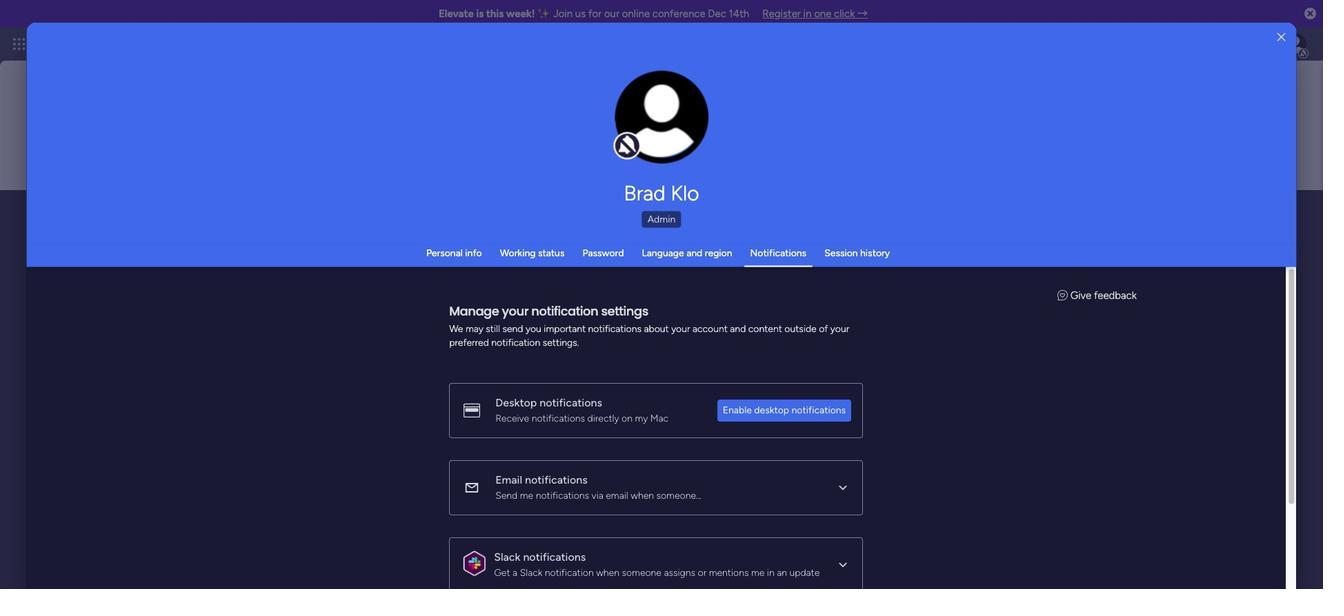 Task type: vqa. For each thing, say whether or not it's contained in the screenshot.
Unleash
no



Task type: describe. For each thing, give the bounding box(es) containing it.
receive
[[496, 413, 530, 425]]

you
[[526, 323, 542, 335]]

via
[[592, 490, 604, 502]]

settings
[[601, 303, 649, 320]]

personal
[[426, 247, 463, 259]]

select product image
[[12, 37, 26, 51]]

me inside email notifications send me notifications via email when someone...
[[520, 490, 534, 502]]

is
[[476, 8, 484, 20]]

manage your notification settings we may still send you important notifications about your account and content outside of your preferred notification settings.
[[449, 303, 850, 349]]

preferred
[[449, 337, 489, 349]]

someone
[[622, 567, 662, 579]]

working status
[[500, 247, 565, 259]]

change profile picture button
[[615, 70, 709, 164]]

get
[[494, 567, 511, 579]]

dec
[[708, 8, 726, 20]]

desktop notifications receive notifications directly on my mac
[[496, 396, 669, 425]]

or
[[698, 567, 707, 579]]

directly
[[588, 413, 620, 425]]

week!
[[506, 8, 535, 20]]

0 vertical spatial slack
[[494, 551, 521, 564]]

klo
[[671, 181, 699, 206]]

may
[[466, 323, 484, 335]]

session history
[[825, 247, 890, 259]]

content
[[749, 323, 782, 335]]

brad klo button
[[472, 181, 851, 206]]

an
[[777, 567, 787, 579]]

give feedback
[[1071, 289, 1137, 301]]

0 vertical spatial and
[[687, 247, 703, 259]]

still
[[486, 323, 500, 335]]

mac
[[651, 413, 669, 425]]

language
[[642, 247, 684, 259]]

brad
[[624, 181, 666, 206]]

we
[[449, 323, 463, 335]]

send
[[503, 323, 524, 335]]

→
[[858, 8, 868, 20]]

password link
[[583, 247, 624, 259]]

2 horizontal spatial your
[[831, 323, 850, 335]]

my
[[635, 413, 648, 425]]

desktop
[[496, 396, 537, 409]]

enable
[[723, 405, 752, 416]]

change
[[633, 125, 664, 135]]

v2 user feedback image
[[1058, 289, 1068, 301]]

me inside slack notifications get a slack notification when someone assigns or mentions me in an update
[[751, 567, 765, 579]]

of
[[819, 323, 828, 335]]

change profile picture
[[633, 125, 691, 147]]

email notifications send me notifications via email when someone...
[[496, 474, 702, 502]]

update
[[790, 567, 820, 579]]

important
[[544, 323, 586, 335]]

history
[[860, 247, 890, 259]]

register in one click →
[[762, 8, 868, 20]]

brad klo image
[[1285, 33, 1307, 55]]

register in one click → link
[[762, 8, 868, 20]]

notifications inside 'manage your notification settings we may still send you important notifications about your account and content outside of your preferred notification settings.'
[[588, 323, 642, 335]]

on
[[622, 413, 633, 425]]

elevate
[[439, 8, 474, 20]]

for
[[588, 8, 602, 20]]

give
[[1071, 289, 1092, 301]]

working status link
[[500, 247, 565, 259]]

assigns
[[664, 567, 696, 579]]

notifications
[[750, 247, 807, 259]]

slack notifications get a slack notification when someone assigns or mentions me in an update
[[494, 551, 820, 579]]

picture
[[648, 136, 676, 147]]

outside
[[785, 323, 817, 335]]



Task type: locate. For each thing, give the bounding box(es) containing it.
enable desktop notifications button
[[718, 400, 852, 422]]

click
[[834, 8, 855, 20]]

language and region
[[642, 247, 732, 259]]

1 vertical spatial in
[[767, 567, 775, 579]]

when inside email notifications send me notifications via email when someone...
[[631, 490, 654, 502]]

your right about
[[672, 323, 690, 335]]

1 vertical spatial and
[[730, 323, 746, 335]]

someone...
[[657, 490, 702, 502]]

and left region
[[687, 247, 703, 259]]

in inside slack notifications get a slack notification when someone assigns or mentions me in an update
[[767, 567, 775, 579]]

personal info
[[426, 247, 482, 259]]

None field
[[158, 197, 1267, 226]]

feedback
[[1094, 289, 1137, 301]]

1 vertical spatial me
[[751, 567, 765, 579]]

account
[[693, 323, 728, 335]]

me right send
[[520, 490, 534, 502]]

session history link
[[825, 247, 890, 259]]

email
[[606, 490, 629, 502]]

0 vertical spatial notification
[[532, 303, 599, 320]]

when inside slack notifications get a slack notification when someone assigns or mentions me in an update
[[596, 567, 620, 579]]

notifications inside button
[[792, 405, 846, 416]]

notifications
[[588, 323, 642, 335], [540, 396, 602, 409], [792, 405, 846, 416], [532, 413, 585, 425], [525, 474, 588, 487], [536, 490, 589, 502], [523, 551, 586, 564]]

us
[[575, 8, 586, 20]]

✨
[[538, 8, 551, 20]]

1 vertical spatial when
[[596, 567, 620, 579]]

session
[[825, 247, 858, 259]]

notification
[[532, 303, 599, 320], [492, 337, 541, 349], [545, 567, 594, 579]]

and
[[687, 247, 703, 259], [730, 323, 746, 335]]

a
[[513, 567, 518, 579]]

0 horizontal spatial and
[[687, 247, 703, 259]]

when left someone
[[596, 567, 620, 579]]

notifications link
[[750, 247, 807, 259]]

when right email on the bottom left of the page
[[631, 490, 654, 502]]

0 horizontal spatial when
[[596, 567, 620, 579]]

slack right a
[[520, 567, 543, 579]]

close image
[[1277, 32, 1286, 42]]

your up the send
[[502, 303, 529, 320]]

notifications inside slack notifications get a slack notification when someone assigns or mentions me in an update
[[523, 551, 586, 564]]

when
[[631, 490, 654, 502], [596, 567, 620, 579]]

me left an
[[751, 567, 765, 579]]

this
[[486, 8, 504, 20]]

email
[[496, 474, 523, 487]]

notification down the send
[[492, 337, 541, 349]]

profile
[[666, 125, 691, 135]]

0 vertical spatial when
[[631, 490, 654, 502]]

elevate is this week! ✨ join us for our online conference dec 14th
[[439, 8, 749, 20]]

notification inside slack notifications get a slack notification when someone assigns or mentions me in an update
[[545, 567, 594, 579]]

password
[[583, 247, 624, 259]]

join
[[553, 8, 573, 20]]

about
[[644, 323, 669, 335]]

manage
[[449, 303, 499, 320]]

brad klo
[[624, 181, 699, 206]]

notification up important
[[532, 303, 599, 320]]

working
[[500, 247, 536, 259]]

online
[[622, 8, 650, 20]]

send
[[496, 490, 518, 502]]

slack
[[494, 551, 521, 564], [520, 567, 543, 579]]

0 vertical spatial in
[[803, 8, 812, 20]]

1 horizontal spatial and
[[730, 323, 746, 335]]

14th
[[729, 8, 749, 20]]

our
[[604, 8, 620, 20]]

2 vertical spatial notification
[[545, 567, 594, 579]]

admin
[[648, 213, 676, 225]]

in left an
[[767, 567, 775, 579]]

1 vertical spatial slack
[[520, 567, 543, 579]]

1 horizontal spatial me
[[751, 567, 765, 579]]

mentions
[[709, 567, 749, 579]]

register
[[762, 8, 801, 20]]

conference
[[653, 8, 705, 20]]

enable desktop notifications
[[723, 405, 846, 416]]

language and region link
[[642, 247, 732, 259]]

0 horizontal spatial me
[[520, 490, 534, 502]]

1 horizontal spatial in
[[803, 8, 812, 20]]

1 horizontal spatial when
[[631, 490, 654, 502]]

slack up get
[[494, 551, 521, 564]]

and inside 'manage your notification settings we may still send you important notifications about your account and content outside of your preferred notification settings.'
[[730, 323, 746, 335]]

status
[[538, 247, 565, 259]]

region
[[705, 247, 732, 259]]

1 vertical spatial notification
[[492, 337, 541, 349]]

0 horizontal spatial your
[[502, 303, 529, 320]]

your
[[502, 303, 529, 320], [672, 323, 690, 335], [831, 323, 850, 335]]

notification right a
[[545, 567, 594, 579]]

in left one
[[803, 8, 812, 20]]

info
[[465, 247, 482, 259]]

0 vertical spatial me
[[520, 490, 534, 502]]

and left content
[[730, 323, 746, 335]]

desktop
[[755, 405, 790, 416]]

me
[[520, 490, 534, 502], [751, 567, 765, 579]]

give feedback link
[[1058, 289, 1137, 301]]

in
[[803, 8, 812, 20], [767, 567, 775, 579]]

settings.
[[543, 337, 579, 349]]

1 horizontal spatial your
[[672, 323, 690, 335]]

one
[[814, 8, 832, 20]]

your right of
[[831, 323, 850, 335]]

0 horizontal spatial in
[[767, 567, 775, 579]]

personal info link
[[426, 247, 482, 259]]



